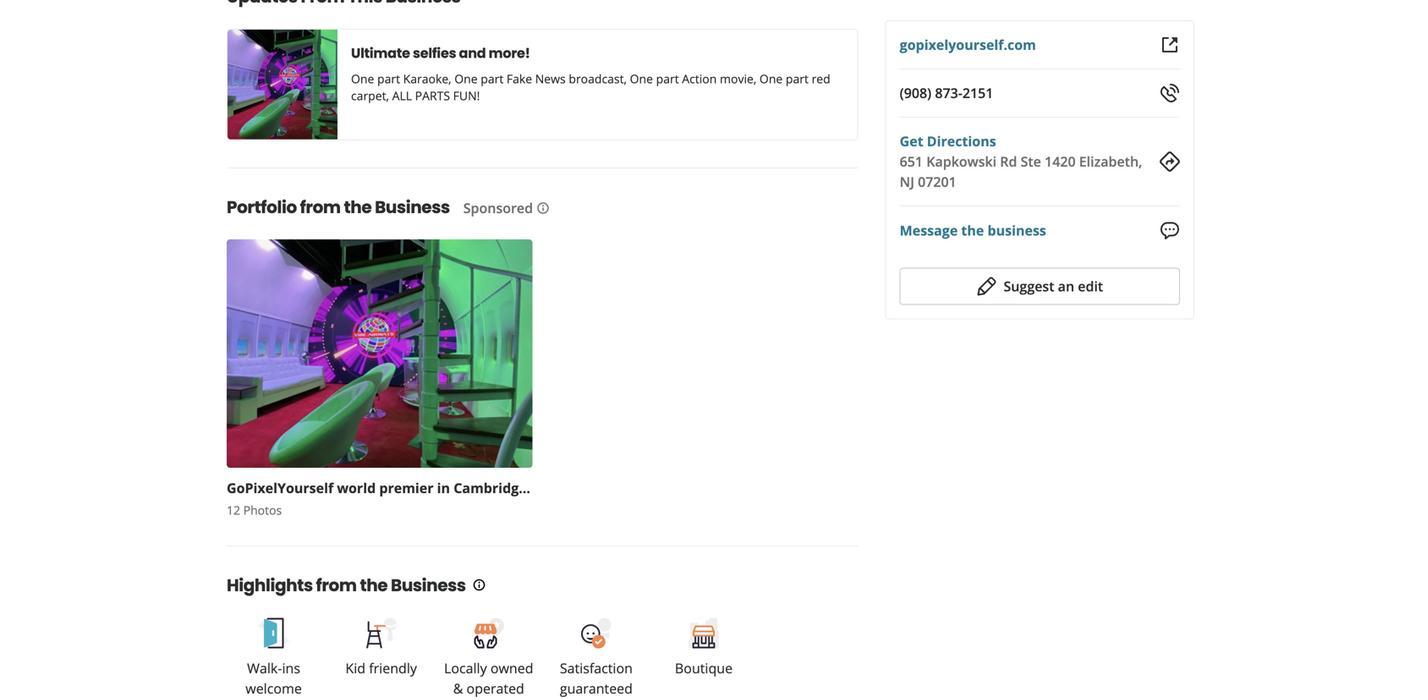 Task type: vqa. For each thing, say whether or not it's contained in the screenshot.
the middle the
yes



Task type: describe. For each thing, give the bounding box(es) containing it.
guaranteed
[[560, 680, 633, 697]]

ste
[[1021, 152, 1042, 171]]

movie,
[[720, 71, 757, 87]]

ma!
[[531, 479, 557, 497]]

1 part from the left
[[377, 71, 400, 87]]

parts
[[415, 88, 450, 104]]

photos
[[243, 502, 282, 518]]

get directions link
[[900, 132, 997, 150]]

elizabeth,
[[1080, 152, 1143, 171]]

boutique
[[675, 659, 733, 678]]

more!
[[489, 44, 530, 63]]

walk-
[[247, 659, 282, 678]]

(908)
[[900, 84, 932, 102]]

from for portfolio
[[300, 196, 341, 219]]

1420
[[1045, 152, 1076, 171]]

premier
[[379, 479, 434, 497]]

broadcast,
[[569, 71, 627, 87]]

fake
[[507, 71, 532, 87]]

directions
[[928, 132, 997, 150]]

and
[[459, 44, 486, 63]]

portfolio
[[227, 196, 297, 219]]

16 info v2 image
[[537, 202, 550, 215]]

world
[[337, 479, 376, 497]]

locally owned & operated
[[444, 659, 534, 697]]

locally_owned_operated image
[[472, 617, 506, 651]]

selfies
[[413, 44, 457, 63]]

kid friendly
[[346, 659, 417, 678]]

message the business
[[900, 221, 1047, 239]]

business
[[988, 221, 1047, 239]]

an
[[1059, 277, 1075, 296]]

red
[[812, 71, 831, 87]]

locally
[[444, 659, 487, 678]]

24 external link v2 image
[[1160, 35, 1181, 55]]

message the business button
[[900, 220, 1047, 241]]

12
[[227, 502, 240, 518]]

all
[[392, 88, 412, 104]]

873-
[[936, 84, 963, 102]]

2151
[[963, 84, 994, 102]]

highlights from the business
[[227, 574, 466, 598]]

satisfaction
[[560, 659, 633, 678]]

in
[[437, 479, 450, 497]]

gopixelyourself.com link
[[900, 36, 1037, 54]]

gopixelyourself.com
[[900, 36, 1037, 54]]

kid
[[346, 659, 366, 678]]

satisfaction guaranteed
[[560, 659, 633, 697]]

rd
[[1001, 152, 1018, 171]]

welcome
[[246, 680, 302, 697]]

message
[[900, 221, 958, 239]]

3 part from the left
[[656, 71, 679, 87]]

highlights
[[227, 574, 313, 598]]

24 pencil v2 image
[[977, 277, 997, 297]]

get
[[900, 132, 924, 150]]

business for portfolio from the business
[[375, 196, 450, 219]]

owned
[[491, 659, 534, 678]]

business for highlights from the business
[[391, 574, 466, 598]]



Task type: locate. For each thing, give the bounding box(es) containing it.
operated
[[467, 680, 525, 697]]

1 vertical spatial the
[[962, 221, 985, 239]]

ultimate
[[351, 44, 410, 63]]

1 vertical spatial business
[[391, 574, 466, 598]]

nj
[[900, 173, 915, 191]]

portfolio from the business element
[[200, 168, 869, 519]]

satisfaction_guaranteed image
[[580, 617, 614, 651]]

walk_ins_welcome image
[[257, 617, 291, 651]]

24 phone v2 image
[[1160, 83, 1181, 103]]

the for highlights from the business
[[360, 574, 388, 598]]

651
[[900, 152, 923, 171]]

2 one from the left
[[455, 71, 478, 87]]

suggest an edit
[[1004, 277, 1104, 296]]

business
[[375, 196, 450, 219], [391, 574, 466, 598]]

one up carpet,
[[351, 71, 374, 87]]

one
[[351, 71, 374, 87], [455, 71, 478, 87], [630, 71, 653, 87], [760, 71, 783, 87]]

0 vertical spatial from
[[300, 196, 341, 219]]

karaoke,
[[403, 71, 452, 87]]

friendly
[[369, 659, 417, 678]]

the
[[344, 196, 372, 219], [962, 221, 985, 239], [360, 574, 388, 598]]

0 vertical spatial the
[[344, 196, 372, 219]]

part up all
[[377, 71, 400, 87]]

one right movie,
[[760, 71, 783, 87]]

from right highlights
[[316, 574, 357, 598]]

from right portfolio
[[300, 196, 341, 219]]

part left fake in the top left of the page
[[481, 71, 504, 87]]

gopixelyourself world premier in cambridge ma! 12 photos
[[227, 479, 557, 518]]

sponsored
[[464, 199, 533, 217]]

portfolio from the business
[[227, 196, 450, 219]]

get directions 651 kapkowski rd ste 1420 elizabeth, nj 07201
[[900, 132, 1143, 191]]

ins
[[282, 659, 300, 678]]

(908) 873-2151
[[900, 84, 994, 102]]

cambridge
[[454, 479, 527, 497]]

one right the broadcast,
[[630, 71, 653, 87]]

the inside button
[[962, 221, 985, 239]]

part
[[377, 71, 400, 87], [481, 71, 504, 87], [656, 71, 679, 87], [786, 71, 809, 87]]

kapkowski
[[927, 152, 997, 171]]

part left action
[[656, 71, 679, 87]]

part left red
[[786, 71, 809, 87]]

4 part from the left
[[786, 71, 809, 87]]

0 vertical spatial business
[[375, 196, 450, 219]]

from
[[300, 196, 341, 219], [316, 574, 357, 598]]

24 message v2 image
[[1160, 221, 1181, 241]]

kid_friendly image
[[365, 617, 398, 651]]

24 directions v2 image
[[1160, 152, 1181, 172]]

4 one from the left
[[760, 71, 783, 87]]

edit
[[1079, 277, 1104, 296]]

2 part from the left
[[481, 71, 504, 87]]

action
[[682, 71, 717, 87]]

walk-ins welcome
[[246, 659, 302, 697]]

ultimate selfies and more! image
[[228, 30, 338, 140]]

07201
[[918, 173, 957, 191]]

suggest an edit button
[[900, 268, 1181, 305]]

one up fun!
[[455, 71, 478, 87]]

gopixelyourself
[[227, 479, 334, 497]]

ultimate selfies and more! one part karaoke, one part fake news broadcast, one part action movie, one part red carpet, all parts fun!
[[351, 44, 831, 104]]

1 one from the left
[[351, 71, 374, 87]]

3 one from the left
[[630, 71, 653, 87]]

carpet,
[[351, 88, 389, 104]]

1 vertical spatial from
[[316, 574, 357, 598]]

suggest
[[1004, 277, 1055, 296]]

updates from this business element
[[200, 0, 859, 141]]

&
[[453, 680, 463, 697]]

from for highlights
[[316, 574, 357, 598]]

2 vertical spatial the
[[360, 574, 388, 598]]

info icon image
[[473, 578, 486, 592], [473, 578, 486, 592]]

the for portfolio from the business
[[344, 196, 372, 219]]

fun!
[[453, 88, 480, 104]]

news
[[536, 71, 566, 87]]

boutique image
[[687, 617, 721, 651]]



